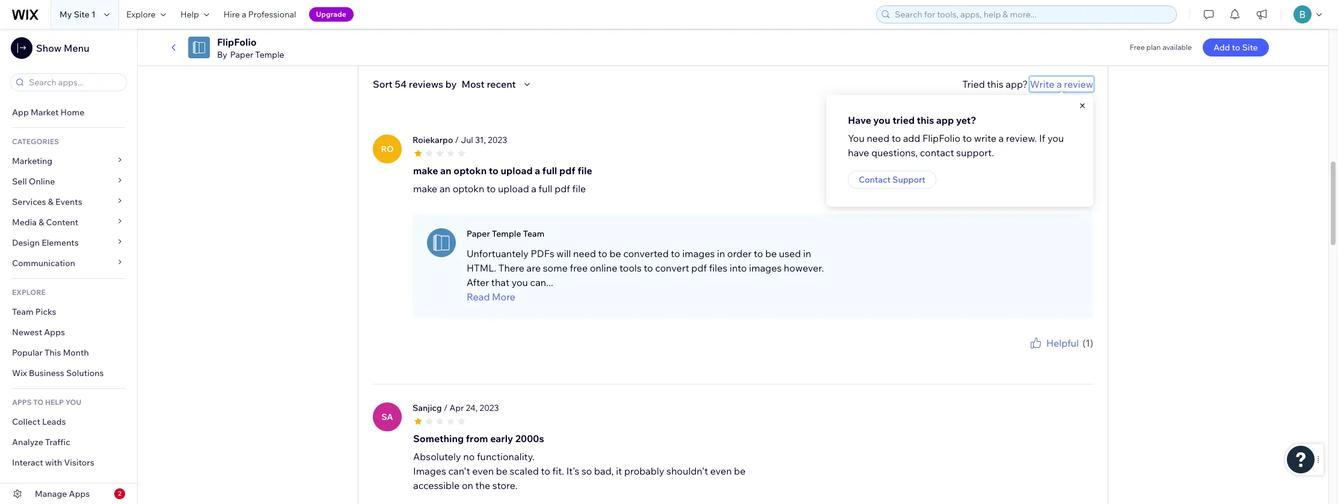 Task type: describe. For each thing, give the bounding box(es) containing it.
2
[[118, 490, 121, 498]]

temple inside flipfolio by paper temple
[[255, 49, 284, 60]]

fit.
[[552, 465, 564, 477]]

plan
[[1146, 43, 1161, 52]]

content
[[46, 217, 78, 228]]

media & content
[[12, 217, 78, 228]]

design elements link
[[0, 233, 137, 253]]

interact with visitors
[[12, 458, 94, 468]]

1 vertical spatial file
[[572, 183, 586, 195]]

flipfolio inside have you tried this app yet? you need to add flipfolio to write a review. if you have questions, contact support.
[[923, 132, 960, 144]]

0 vertical spatial upload
[[501, 165, 533, 177]]

something
[[413, 433, 464, 445]]

to up questions,
[[892, 132, 901, 144]]

helpful button
[[1028, 336, 1079, 350]]

(1)
[[1082, 337, 1093, 349]]

wix
[[12, 368, 27, 379]]

on inside something from early 2000s absolutely no functionality. images can't even be scaled to fit. it's so bad, it probably shouldn't even be accessible on the store.
[[462, 480, 473, 492]]

0 horizontal spatial 54
[[395, 78, 407, 90]]

apps
[[12, 398, 32, 407]]

will
[[556, 248, 571, 260]]

events
[[55, 197, 82, 207]]

you left 'for'
[[1020, 350, 1032, 359]]

interact
[[12, 458, 43, 468]]

site inside add to site button
[[1242, 42, 1258, 53]]

1 in from the left
[[717, 248, 725, 260]]

0 horizontal spatial images
[[682, 248, 715, 260]]

solutions
[[66, 368, 104, 379]]

roiekarpo / jul 31, 2023
[[413, 134, 507, 145]]

24,
[[466, 403, 478, 414]]

online
[[29, 176, 55, 187]]

something from early 2000s absolutely no functionality. images can't even be scaled to fit. it's so bad, it probably shouldn't even be accessible on the store.
[[413, 433, 746, 492]]

make an optokn to upload a full pdf file make an optokn to upload a full pdf file
[[413, 165, 592, 195]]

/ for / jul 31, 2023
[[455, 134, 459, 145]]

services
[[12, 197, 46, 207]]

flipfolio inside flipfolio by paper temple
[[217, 36, 257, 48]]

shouldn't
[[666, 465, 708, 477]]

a inside hire a professional link
[[242, 9, 246, 20]]

sort 54 reviews by
[[373, 78, 457, 90]]

most recent button
[[461, 77, 534, 91]]

sort
[[373, 78, 393, 90]]

reviews)
[[433, 17, 470, 29]]

help button
[[173, 0, 216, 29]]

to up paper temple team
[[486, 183, 496, 195]]

if
[[1039, 132, 1045, 144]]

upgrade button
[[309, 7, 353, 22]]

to up convert
[[671, 248, 680, 260]]

hire a professional
[[224, 9, 296, 20]]

app market home
[[12, 107, 84, 118]]

feedback
[[1062, 350, 1093, 359]]

apr
[[449, 403, 464, 414]]

to up support.
[[963, 132, 972, 144]]

files
[[709, 262, 727, 274]]

0 vertical spatial full
[[542, 165, 557, 177]]

write a review button
[[1030, 77, 1093, 91]]

analyze
[[12, 437, 43, 448]]

more
[[492, 291, 515, 303]]

1 vertical spatial pdf
[[555, 183, 570, 195]]

images
[[413, 465, 446, 477]]

scaled
[[510, 465, 539, 477]]

add
[[1214, 42, 1230, 53]]

categories
[[12, 137, 59, 146]]

by
[[445, 78, 457, 90]]

functionality.
[[477, 451, 535, 463]]

it's
[[566, 465, 579, 477]]

1 vertical spatial an
[[440, 183, 450, 195]]

0 vertical spatial this
[[987, 78, 1003, 90]]

bad,
[[594, 465, 614, 477]]

accessible
[[413, 480, 460, 492]]

paper temple image
[[427, 228, 456, 257]]

analyze traffic link
[[0, 432, 137, 453]]

2 in from the left
[[803, 248, 811, 260]]

contact support button
[[848, 171, 936, 189]]

2 make from the top
[[413, 183, 437, 195]]

flipfolio logo image
[[188, 37, 210, 58]]

to down "roiekarpo / jul 31, 2023"
[[489, 165, 499, 177]]

app?
[[1006, 78, 1028, 90]]

0 vertical spatial file
[[578, 165, 592, 177]]

need inside unfortuantely pdfs will need to be converted to images in order to be used in html. there are some free online tools to convert pdf files into images however. after that you can... read more
[[573, 248, 596, 260]]

to inside button
[[1232, 42, 1240, 53]]

marketing
[[12, 156, 52, 167]]

store.
[[492, 480, 518, 492]]

0 vertical spatial pdf
[[559, 165, 575, 177]]

newest apps
[[12, 327, 65, 338]]

/ for / apr 24, 2023
[[444, 403, 448, 414]]

market
[[31, 107, 59, 118]]

you left tried
[[873, 114, 890, 126]]

this inside have you tried this app yet? you need to add flipfolio to write a review. if you have questions, contact support.
[[917, 114, 934, 126]]

1
[[91, 9, 96, 20]]

available
[[1163, 43, 1192, 52]]

however.
[[784, 262, 824, 274]]

you inside unfortuantely pdfs will need to be converted to images in order to be used in html. there are some free online tools to convert pdf files into images however. after that you can... read more
[[512, 276, 528, 288]]

1 vertical spatial optokn
[[453, 183, 484, 195]]

explore
[[12, 288, 46, 297]]

wix business solutions
[[12, 368, 104, 379]]

to down converted
[[644, 262, 653, 274]]

pdf inside unfortuantely pdfs will need to be converted to images in order to be used in html. there are some free online tools to convert pdf files into images however. after that you can... read more
[[691, 262, 707, 274]]

paper temple team
[[467, 228, 544, 239]]

from
[[466, 433, 488, 445]]

to
[[33, 398, 43, 407]]

collect leads
[[12, 417, 66, 428]]

online
[[590, 262, 617, 274]]

flipfolio by paper temple
[[217, 36, 284, 60]]

upgrade
[[316, 10, 346, 19]]

that
[[491, 276, 509, 288]]

so
[[582, 465, 592, 477]]

marketing link
[[0, 151, 137, 171]]

communication link
[[0, 253, 137, 274]]

1 vertical spatial full
[[539, 183, 552, 195]]

& for events
[[48, 197, 53, 207]]

design elements
[[12, 238, 79, 248]]

sell
[[12, 176, 27, 187]]

1 vertical spatial upload
[[498, 183, 529, 195]]

help
[[45, 398, 64, 407]]

read
[[467, 291, 490, 303]]

sell online link
[[0, 171, 137, 192]]

month
[[63, 348, 89, 358]]

& for content
[[39, 217, 44, 228]]

have you tried this app yet? you need to add flipfolio to write a review. if you have questions, contact support.
[[848, 114, 1064, 159]]

can...
[[530, 276, 553, 288]]

to right the order
[[754, 248, 763, 260]]

used
[[779, 248, 801, 260]]



Task type: locate. For each thing, give the bounding box(es) containing it.
team inside team picks link
[[12, 307, 33, 318]]

2 vertical spatial pdf
[[691, 262, 707, 274]]

1 horizontal spatial this
[[987, 78, 1003, 90]]

sa
[[381, 412, 393, 423]]

popular this month
[[12, 348, 89, 358]]

on left the
[[462, 480, 473, 492]]

2023 for roiekarpo / jul 31, 2023
[[488, 134, 507, 145]]

1 horizontal spatial /
[[455, 134, 459, 145]]

team down "explore"
[[12, 307, 33, 318]]

apps for manage apps
[[69, 489, 90, 500]]

0 vertical spatial on
[[406, 17, 417, 29]]

1 vertical spatial 2023
[[479, 403, 499, 414]]

write
[[974, 132, 996, 144]]

on right (based
[[406, 17, 417, 29]]

apps
[[44, 327, 65, 338], [69, 489, 90, 500]]

0 horizontal spatial need
[[573, 248, 596, 260]]

/ left apr
[[444, 403, 448, 414]]

1 vertical spatial /
[[444, 403, 448, 414]]

need up free
[[573, 248, 596, 260]]

support.
[[956, 147, 994, 159]]

1 vertical spatial images
[[749, 262, 782, 274]]

free
[[1130, 43, 1145, 52]]

1 vertical spatial on
[[462, 480, 473, 492]]

1 horizontal spatial &
[[48, 197, 53, 207]]

full
[[542, 165, 557, 177], [539, 183, 552, 195]]

business
[[29, 368, 64, 379]]

show menu button
[[11, 37, 89, 59]]

0 horizontal spatial paper
[[230, 49, 253, 60]]

team up pdfs
[[523, 228, 544, 239]]

0 vertical spatial flipfolio
[[217, 36, 257, 48]]

team picks
[[12, 307, 56, 318]]

1 vertical spatial make
[[413, 183, 437, 195]]

home
[[60, 107, 84, 118]]

for
[[1034, 350, 1044, 359]]

there
[[498, 262, 524, 274]]

0 vertical spatial an
[[440, 165, 451, 177]]

file
[[578, 165, 592, 177], [572, 183, 586, 195]]

1 horizontal spatial flipfolio
[[923, 132, 960, 144]]

1 horizontal spatial site
[[1242, 42, 1258, 53]]

/ left jul
[[455, 134, 459, 145]]

& left "events"
[[48, 197, 53, 207]]

hire
[[224, 9, 240, 20]]

this left app
[[917, 114, 934, 126]]

0 vertical spatial /
[[455, 134, 459, 145]]

sanjicg
[[413, 403, 442, 414]]

1 horizontal spatial team
[[523, 228, 544, 239]]

0 vertical spatial paper
[[230, 49, 253, 60]]

tried this app? write a review
[[962, 78, 1093, 90]]

0 vertical spatial apps
[[44, 327, 65, 338]]

2023 for sanjicg / apr 24, 2023
[[479, 403, 499, 414]]

picks
[[35, 307, 56, 318]]

traffic
[[45, 437, 70, 448]]

temple up unfortuantely
[[492, 228, 521, 239]]

optokn
[[454, 165, 487, 177], [453, 183, 484, 195]]

my site 1
[[60, 9, 96, 20]]

convert
[[655, 262, 689, 274]]

sell online
[[12, 176, 55, 187]]

a inside have you tried this app yet? you need to add flipfolio to write a review. if you have questions, contact support.
[[999, 132, 1004, 144]]

manage
[[35, 489, 67, 500]]

0 vertical spatial site
[[74, 9, 90, 20]]

free plan available
[[1130, 43, 1192, 52]]

1 vertical spatial need
[[573, 248, 596, 260]]

be up online
[[610, 248, 621, 260]]

1 vertical spatial paper
[[467, 228, 490, 239]]

contact
[[920, 147, 954, 159]]

0 vertical spatial temple
[[255, 49, 284, 60]]

popular this month link
[[0, 343, 137, 363]]

an
[[440, 165, 451, 177], [440, 183, 450, 195]]

1 horizontal spatial 54
[[419, 17, 431, 29]]

site right add
[[1242, 42, 1258, 53]]

to up online
[[598, 248, 607, 260]]

2 even from the left
[[710, 465, 732, 477]]

flipfolio up the contact
[[923, 132, 960, 144]]

0 vertical spatial 54
[[419, 17, 431, 29]]

even up the
[[472, 465, 494, 477]]

1 vertical spatial apps
[[69, 489, 90, 500]]

site left 1
[[74, 9, 90, 20]]

be up store.
[[496, 465, 508, 477]]

0 horizontal spatial flipfolio
[[217, 36, 257, 48]]

absolutely
[[413, 451, 461, 463]]

1 horizontal spatial temple
[[492, 228, 521, 239]]

my
[[60, 9, 72, 20]]

images
[[682, 248, 715, 260], [749, 262, 782, 274]]

contact
[[859, 174, 891, 185]]

pdf
[[559, 165, 575, 177], [555, 183, 570, 195], [691, 262, 707, 274]]

you
[[65, 398, 81, 407]]

order
[[727, 248, 752, 260]]

2023
[[488, 134, 507, 145], [479, 403, 499, 414]]

the
[[475, 480, 490, 492]]

1 horizontal spatial in
[[803, 248, 811, 260]]

flipfolio up the by
[[217, 36, 257, 48]]

converted
[[623, 248, 669, 260]]

0 vertical spatial 2023
[[488, 134, 507, 145]]

be right shouldn't
[[734, 465, 746, 477]]

2023 right 31,
[[488, 134, 507, 145]]

add
[[903, 132, 920, 144]]

early
[[490, 433, 513, 445]]

services & events link
[[0, 192, 137, 212]]

hire a professional link
[[216, 0, 303, 29]]

54 right sort
[[395, 78, 407, 90]]

Search apps... field
[[25, 74, 123, 91]]

are
[[527, 262, 541, 274]]

Search for tools, apps, help & more... field
[[891, 6, 1173, 23]]

0 horizontal spatial &
[[39, 217, 44, 228]]

help
[[180, 9, 199, 20]]

1 vertical spatial this
[[917, 114, 934, 126]]

0 horizontal spatial even
[[472, 465, 494, 477]]

0 vertical spatial optokn
[[454, 165, 487, 177]]

temple
[[255, 49, 284, 60], [492, 228, 521, 239]]

into
[[730, 262, 747, 274]]

in up however.
[[803, 248, 811, 260]]

1 vertical spatial site
[[1242, 42, 1258, 53]]

design
[[12, 238, 40, 248]]

review.
[[1006, 132, 1037, 144]]

newest apps link
[[0, 322, 137, 343]]

1 vertical spatial &
[[39, 217, 44, 228]]

media & content link
[[0, 212, 137, 233]]

19
[[1100, 23, 1108, 32]]

2000s
[[515, 433, 544, 445]]

professional
[[248, 9, 296, 20]]

0 vertical spatial &
[[48, 197, 53, 207]]

0 horizontal spatial apps
[[44, 327, 65, 338]]

need inside have you tried this app yet? you need to add flipfolio to write a review. if you have questions, contact support.
[[867, 132, 889, 144]]

& right media at the left of the page
[[39, 217, 44, 228]]

1 horizontal spatial images
[[749, 262, 782, 274]]

on
[[406, 17, 417, 29], [462, 480, 473, 492]]

temple down professional at the left top of the page
[[255, 49, 284, 60]]

to left fit.
[[541, 465, 550, 477]]

(based
[[372, 17, 403, 29]]

to inside something from early 2000s absolutely no functionality. images can't even be scaled to fit. it's so bad, it probably shouldn't even be accessible on the store.
[[541, 465, 550, 477]]

tried
[[962, 78, 985, 90]]

0 vertical spatial make
[[413, 165, 438, 177]]

visitors
[[64, 458, 94, 468]]

unfortuantely
[[467, 248, 528, 260]]

54 left reviews)
[[419, 17, 431, 29]]

analyze traffic
[[12, 437, 70, 448]]

even
[[472, 465, 494, 477], [710, 465, 732, 477]]

apps inside 'link'
[[44, 327, 65, 338]]

make
[[413, 165, 438, 177], [413, 183, 437, 195]]

0 horizontal spatial /
[[444, 403, 448, 414]]

1 horizontal spatial on
[[462, 480, 473, 492]]

1 vertical spatial team
[[12, 307, 33, 318]]

no
[[463, 451, 475, 463]]

most recent
[[461, 78, 516, 90]]

you
[[848, 132, 865, 144]]

tools
[[619, 262, 642, 274]]

apps for newest apps
[[44, 327, 65, 338]]

you right if
[[1048, 132, 1064, 144]]

site
[[74, 9, 90, 20], [1242, 42, 1258, 53]]

paper right the by
[[230, 49, 253, 60]]

1 horizontal spatial need
[[867, 132, 889, 144]]

review
[[1064, 78, 1093, 90]]

0 horizontal spatial in
[[717, 248, 725, 260]]

roiekarpo
[[413, 134, 453, 145]]

&
[[48, 197, 53, 207], [39, 217, 44, 228]]

show menu
[[36, 42, 89, 54]]

0 horizontal spatial this
[[917, 114, 934, 126]]

images up the files in the right of the page
[[682, 248, 715, 260]]

to right add
[[1232, 42, 1240, 53]]

0 vertical spatial need
[[867, 132, 889, 144]]

(based on 54 reviews)
[[372, 17, 470, 29]]

images right into
[[749, 262, 782, 274]]

apps right manage
[[69, 489, 90, 500]]

apps up this
[[44, 327, 65, 338]]

helpful
[[1046, 337, 1079, 349]]

1 horizontal spatial paper
[[467, 228, 490, 239]]

1 horizontal spatial apps
[[69, 489, 90, 500]]

paper inside flipfolio by paper temple
[[230, 49, 253, 60]]

1 vertical spatial temple
[[492, 228, 521, 239]]

show
[[36, 42, 62, 54]]

1 make from the top
[[413, 165, 438, 177]]

you down there
[[512, 276, 528, 288]]

0 vertical spatial team
[[523, 228, 544, 239]]

0 horizontal spatial temple
[[255, 49, 284, 60]]

newest
[[12, 327, 42, 338]]

probably
[[624, 465, 664, 477]]

be left used
[[765, 248, 777, 260]]

even right shouldn't
[[710, 465, 732, 477]]

0 vertical spatial images
[[682, 248, 715, 260]]

tried
[[893, 114, 915, 126]]

0 horizontal spatial team
[[12, 307, 33, 318]]

paper up unfortuantely
[[467, 228, 490, 239]]

0 horizontal spatial site
[[74, 9, 90, 20]]

2023 right '24,'
[[479, 403, 499, 414]]

1 vertical spatial 54
[[395, 78, 407, 90]]

html.
[[467, 262, 496, 274]]

need right you
[[867, 132, 889, 144]]

1 vertical spatial flipfolio
[[923, 132, 960, 144]]

1 even from the left
[[472, 465, 494, 477]]

1 horizontal spatial even
[[710, 465, 732, 477]]

write
[[1030, 78, 1054, 90]]

in up the files in the right of the page
[[717, 248, 725, 260]]

sidebar element
[[0, 29, 138, 505]]

app market home link
[[0, 102, 137, 123]]

contact support
[[859, 174, 925, 185]]

0 horizontal spatial on
[[406, 17, 417, 29]]

yet?
[[956, 114, 976, 126]]

communication
[[12, 258, 77, 269]]

this left app?
[[987, 78, 1003, 90]]

can't
[[448, 465, 470, 477]]



Task type: vqa. For each thing, say whether or not it's contained in the screenshot.
the left need
yes



